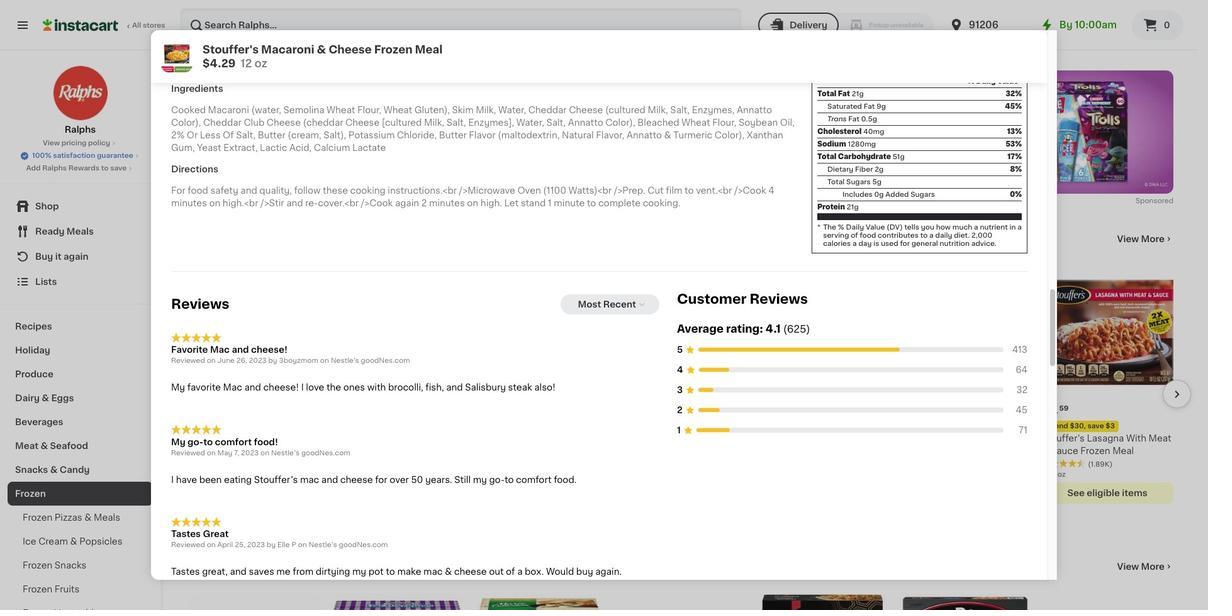Task type: locate. For each thing, give the bounding box(es) containing it.
spend up sauce
[[1046, 423, 1069, 430]]

stouffer's for stouffer's roast turkey
[[615, 435, 659, 443]]

1 $30, from the left
[[644, 423, 660, 430]]

21g down includes
[[847, 204, 859, 211]]

for
[[171, 186, 186, 195]]

$3 inside the spend $18, save $3 bibigo mini wontons chicken and vegetable dumplings
[[252, 423, 261, 430]]

beverages link
[[8, 410, 153, 434]]

(437)
[[520, 474, 538, 481]]

and down prepare on the top left of the page
[[215, 63, 231, 72]]

food up day
[[860, 232, 876, 239]]

most recent button
[[561, 295, 660, 315]]

0 vertical spatial for
[[900, 241, 910, 247]]

17%
[[1008, 154, 1022, 161]]

$ 4 59 for stouffer's lasagna with meat & sauce frozen meal
[[1044, 405, 1069, 418]]

my right still
[[473, 476, 487, 485]]

stouffer's inside stouffer's macaroni & cheese frozen meal
[[331, 435, 374, 443]]

1 vertical spatial ralphs
[[42, 165, 67, 172]]

$ 4 59 for stouffer's classic meatloaf frozen meal
[[902, 405, 927, 418]]

fat for trans
[[849, 116, 860, 123]]

wheat up (cheddar
[[327, 106, 355, 115]]

by inside tastes great reviewed on april 25, 2023 by elle p on nestle's goodnes.com
[[267, 542, 276, 549]]

0 vertical spatial flour,
[[358, 106, 382, 115]]

1 vertical spatial 2023
[[241, 450, 259, 457]]

reviewed inside tastes great reviewed on april 25, 2023 by elle p on nestle's goodnes.com
[[171, 542, 205, 549]]

all stores
[[132, 22, 165, 29]]

snacks & candy link
[[8, 458, 153, 482]]

are
[[171, 50, 185, 59]]

prepare
[[222, 50, 257, 59]]

with
[[367, 384, 386, 392]]

1 59 from the left
[[775, 406, 784, 413]]

follow
[[294, 186, 321, 195]]

my for my favorite mac and cheese! i love the ones with brocolli, fish, and salisbury steak also!
[[171, 384, 185, 392]]

0 horizontal spatial of
[[451, 38, 460, 47]]

0 vertical spatial mac
[[210, 346, 230, 355]]

413
[[1013, 346, 1028, 354]]

2 vertical spatial macaroni
[[376, 435, 418, 443]]

$32,
[[786, 423, 802, 430]]

my
[[171, 384, 185, 392], [171, 438, 185, 447]]

to right pot
[[386, 568, 395, 577]]

& inside stouffer's macaroni & cheese frozen meal
[[420, 435, 427, 443]]

buy
[[35, 252, 53, 261]]

cheddar up of
[[203, 118, 242, 127]]

produce link
[[8, 363, 153, 386]]

0 vertical spatial again
[[395, 199, 419, 208]]

5 spend from the left
[[1046, 423, 1069, 430]]

0 vertical spatial mac
[[456, 50, 476, 59]]

save up stouffer's roast turkey
[[661, 423, 678, 430]]

and down 26,
[[245, 384, 261, 392]]

0 vertical spatial macaroni
[[261, 45, 314, 55]]

0 horizontal spatial ready
[[192, 38, 217, 47]]

tastes left great
[[171, 530, 201, 539]]

mac left n
[[456, 50, 476, 59]]

my for my go-to comfort food! reviewed on may 7, 2023 on nestle's goodnes.com
[[171, 438, 185, 447]]

4 down 5
[[677, 366, 683, 375]]

1 vertical spatial 21g
[[847, 204, 859, 211]]

& inside cooked macaroni (water, semolina wheat flour, wheat gluten), skim milk, water, cheddar cheese (cultured milk, salt, enzymes, annatto color), cheddar club cheese (cheddar cheese [cultured milk, salt, enzymes], water, salt, annatto color), bleached wheat flour, soybean oil, 2% or less of salt, butter (cream, salt), potassium chloride, butter flavor (maltodextrin, natural flavor, annatto & turmeric color), xanthan gum, yeast extract, lactic acid, calcium lactate
[[664, 131, 671, 140]]

& down the bleached
[[664, 131, 671, 140]]

i left have
[[171, 476, 174, 485]]

$ 4 59 inside product group
[[1044, 405, 1069, 418]]

frozen inside stouffer's macaroni & cheese frozen meal
[[367, 447, 397, 456]]

on left may at the left of the page
[[207, 450, 216, 457]]

acid,
[[290, 143, 312, 152]]

reviews up 4.1
[[750, 293, 808, 306]]

ralphs up "view pricing policy" link
[[65, 125, 96, 134]]

view more for 2nd view more link from the top of the page
[[1118, 563, 1165, 572]]

2 horizontal spatial frozen
[[741, 38, 769, 47]]

2 vertical spatial total
[[828, 179, 845, 186]]

of inside * the % daily value (dv) tells you how much a nutrient in a serving of food contributes to a daily diet. 2,000 calories a day is used for general nutrition advice.
[[851, 232, 858, 239]]

less
[[200, 131, 221, 140]]

0 horizontal spatial color),
[[171, 118, 201, 127]]

1 vertical spatial sugars
[[911, 191, 935, 198]]

$3 for stouffer's lasagna with meat & sauce frozen meal
[[1106, 423, 1115, 430]]

21g
[[852, 91, 864, 98], [847, 204, 859, 211]]

0 vertical spatial reviewed
[[171, 358, 205, 365]]

21
[[410, 38, 419, 47]]

0 horizontal spatial for
[[375, 476, 387, 485]]

oz for 12 oz
[[340, 472, 348, 479]]

meals right me on the left bottom
[[301, 561, 343, 574]]

2 butter from the left
[[439, 131, 467, 140]]

spend up stouffer's classic meatloaf frozen meal
[[903, 423, 927, 430]]

stouffer's for stouffer's macaroni & cheese frozen meal $4.29 12 oz
[[203, 45, 259, 55]]

0 horizontal spatial />cook
[[361, 199, 393, 208]]

2 horizontal spatial spend $30, save $3
[[1046, 423, 1115, 430]]

fat for saturated
[[864, 103, 875, 110]]

comfort left food.
[[516, 476, 552, 485]]

average rating: 4.1 (625)
[[677, 324, 811, 334]]

macaroni inside cooked macaroni (water, semolina wheat flour, wheat gluten), skim milk, water, cheddar cheese (cultured milk, salt, enzymes, annatto color), cheddar club cheese (cheddar cheese [cultured milk, salt, enzymes], water, salt, annatto color), bleached wheat flour, soybean oil, 2% or less of salt, butter (cream, salt), potassium chloride, butter flavor (maltodextrin, natural flavor, annatto & turmeric color), xanthan gum, yeast extract, lactic acid, calcium lactate
[[208, 106, 249, 115]]

great,
[[202, 568, 228, 577]]

view
[[43, 140, 60, 147], [1118, 235, 1139, 243], [1118, 563, 1139, 572]]

1 horizontal spatial %
[[968, 78, 975, 85]]

color),
[[171, 118, 201, 127], [606, 118, 636, 127], [715, 131, 745, 140]]

stouffer's macaroni & cheese frozen meal
[[331, 435, 427, 456]]

1 horizontal spatial for
[[900, 241, 910, 247]]

0 vertical spatial pizzas
[[55, 514, 82, 522]]

1 $ 4 59 from the left
[[902, 405, 927, 418]]

tastes for tastes great reviewed on april 25, 2023 by elle p on nestle's goodnes.com
[[171, 530, 201, 539]]

% daily value*
[[968, 78, 1022, 85]]

2 $30, from the left
[[928, 423, 944, 430]]

& inside stouffer's macaroni & cheese frozen meal $4.29 12 oz
[[317, 45, 326, 55]]

0 vertical spatial total
[[818, 91, 837, 98]]

wheat up turmeric
[[682, 118, 710, 127]]

spend $30, save $3 for roast
[[619, 423, 689, 430]]

0 horizontal spatial sugars
[[847, 179, 871, 186]]

2 tastes from the top
[[171, 568, 200, 577]]

1 horizontal spatial you're
[[612, 50, 639, 59]]

add
[[26, 165, 41, 172]]

stouffer's left classic
[[900, 435, 943, 443]]

spend for stouffer's lasagna with meat & sauce frozen meal
[[1046, 423, 1069, 430]]

23
[[473, 484, 482, 491]]

add ralphs rewards to save link
[[26, 164, 134, 174]]

2 spend $30, save $3 from the left
[[903, 423, 973, 430]]

and up high.<br
[[241, 186, 257, 195]]

1 more from the top
[[1142, 235, 1165, 243]]

0 vertical spatial 12
[[241, 59, 252, 69]]

1 vertical spatial go-
[[489, 476, 505, 485]]

sodium 1280mg
[[818, 141, 876, 148]]

0 horizontal spatial cheddar
[[203, 118, 242, 127]]

(maltodextrin,
[[498, 131, 560, 140]]

2 horizontal spatial $30,
[[1070, 423, 1086, 430]]

to up general on the top right of page
[[921, 232, 928, 239]]

meals up popsicles at left bottom
[[94, 514, 120, 522]]

3 59 from the left
[[1060, 406, 1069, 413]]

3 spend $30, save $3 from the left
[[1046, 423, 1115, 430]]

0 horizontal spatial product group
[[189, 267, 321, 504]]

ingredients
[[171, 84, 223, 93]]

0 vertical spatial my
[[171, 384, 185, 392]]

59 up stouffer's classic meatloaf frozen meal
[[917, 406, 927, 413]]

stouffer's up 12 oz
[[331, 435, 374, 443]]

ice cream & popsicles
[[23, 538, 122, 546]]

in right nutrient
[[1010, 224, 1016, 231]]

meat inside stouffer's lasagna with meat & sauce frozen meal
[[1149, 435, 1172, 443]]

used
[[881, 241, 899, 247]]

0 horizontal spatial you're
[[350, 63, 378, 72]]

great
[[203, 530, 229, 539]]

fat up saturated
[[838, 91, 850, 98]]

turkey
[[689, 435, 719, 443]]

cheese! down 3boyzmom
[[263, 384, 299, 392]]

mac left 12 oz
[[300, 476, 319, 485]]

save inside 'link'
[[110, 165, 127, 172]]

ralphs
[[65, 125, 96, 134], [42, 165, 67, 172]]

holiday link
[[8, 339, 153, 363]]

goodnes.com inside my go-to comfort food! reviewed on may 7, 2023 on nestle's goodnes.com
[[301, 450, 351, 457]]

view more for 1st view more link from the top of the page
[[1118, 235, 1165, 243]]

fat down saturated fat 9g
[[849, 116, 860, 123]]

3 reviewed from the top
[[171, 542, 205, 549]]

of inside this ready to bake frozen macaroni and cheese offers 21 grams of protein per package and contains no preservatives. stouffer's® frozen meals are easy to prepare in the microwave or oven, making this frozen mac n cheese a great choice when you're short on time. keep stouffers® macaroni and cheese in the freezer until you're ready to enjoy.
[[451, 38, 460, 47]]

24 oz
[[189, 472, 208, 479]]

vent.<br
[[696, 186, 732, 195]]

spend $30, save $3 for lasagna
[[1046, 423, 1115, 430]]

1 vertical spatial fat
[[864, 103, 875, 110]]

& right cream
[[70, 538, 77, 546]]

mac down 'june'
[[223, 384, 242, 392]]

cheese up oven,
[[347, 38, 379, 47]]

1 product group from the left
[[189, 267, 321, 504]]

more for 2nd view more link from the top of the page
[[1142, 563, 1165, 572]]

value
[[866, 224, 885, 231]]

1 vertical spatial 1
[[677, 426, 681, 435]]

3 $3 from the left
[[964, 423, 973, 430]]

0 vertical spatial cheese!
[[251, 346, 288, 355]]

value*
[[998, 78, 1022, 85]]

my left favorite
[[171, 384, 185, 392]]

$4.59 element
[[615, 404, 747, 420]]

buy it again link
[[8, 244, 153, 269]]

0 horizontal spatial 12
[[241, 59, 252, 69]]

safety
[[211, 186, 238, 195]]

2 reviewed from the top
[[171, 450, 205, 457]]

2 59 from the left
[[917, 406, 927, 413]]

stores
[[143, 22, 165, 29]]

spend up bibigo
[[193, 423, 216, 430]]

1 horizontal spatial $ 4 59
[[1044, 405, 1069, 418]]

1 horizontal spatial color),
[[606, 118, 636, 127]]

spend $30, save $3 up classic
[[903, 423, 973, 430]]

0 vertical spatial more
[[1142, 235, 1165, 243]]

$3 down $4.59 element
[[680, 423, 689, 430]]

0 vertical spatial comfort
[[215, 438, 252, 447]]

cheddar up "(maltodextrin,"
[[529, 106, 567, 115]]

0 horizontal spatial snacks
[[15, 466, 48, 475]]

2 view more from the top
[[1118, 563, 1165, 572]]

/>cook right vent.<br
[[735, 186, 766, 195]]

0 horizontal spatial spend $30, save $3
[[619, 423, 689, 430]]

0 horizontal spatial butter
[[258, 131, 286, 140]]

spend $30, save $3 for classic
[[903, 423, 973, 430]]

product group
[[189, 267, 321, 504], [1042, 267, 1174, 505]]

stouffer's left "roast"
[[615, 435, 659, 443]]

dietary
[[828, 166, 854, 173]]

$30, for roast
[[644, 423, 660, 430]]

2 $3 from the left
[[680, 423, 689, 430]]

goodnes.com inside tastes great reviewed on april 25, 2023 by elle p on nestle's goodnes.com
[[339, 542, 388, 549]]

and inside favorite mac and cheese! reviewed on june 26, 2023 by 3boyzmom on nestle's goodnes.com
[[232, 346, 249, 355]]

food inside for food safety and quality, follow these cooking instructions.<br />microwave oven (1100 watts)<br />prep. cut film to vent.<br />cook 4 minutes on high.<br />stir and re-cover.<br />cook again 2 minutes on high. let stand 1 minute to complete cooking.
[[188, 186, 208, 195]]

stand
[[521, 199, 546, 208]]

0 vertical spatial fat
[[838, 91, 850, 98]]

2 my from the top
[[171, 438, 185, 447]]

0 vertical spatial snacks
[[15, 466, 48, 475]]

macaroni inside stouffer's macaroni & cheese frozen meal
[[376, 435, 418, 443]]

goodnes.com up 12 oz
[[301, 450, 351, 457]]

product group containing bibigo mini wontons chicken and vegetable dumplings
[[189, 267, 321, 504]]

3 $30, from the left
[[1070, 423, 1086, 430]]

frozen inside stouffer's lasagna with meat & sauce frozen meal
[[1081, 447, 1111, 456]]

0 horizontal spatial daily
[[846, 224, 864, 231]]

view pricing policy link
[[43, 138, 118, 149]]

steak
[[508, 384, 532, 392]]

stouffer's for stouffer's lasagna with meat & sauce frozen meal
[[1042, 435, 1085, 443]]

1 vertical spatial total
[[818, 154, 837, 161]]

meal inside stouffer's classic meatloaf frozen meal
[[932, 447, 953, 456]]

$30, inside product group
[[1070, 423, 1086, 430]]

nestle's up the ones
[[331, 358, 359, 365]]

ralphs logo image
[[53, 65, 108, 121]]

milk, up the bleached
[[648, 106, 668, 115]]

1 vertical spatial daily
[[846, 224, 864, 231]]

0 vertical spatial cheddar
[[529, 106, 567, 115]]

0 vertical spatial tastes
[[171, 530, 201, 539]]

0 vertical spatial frozen pizzas & meals
[[23, 514, 120, 522]]

2 horizontal spatial mac
[[456, 50, 476, 59]]

1 horizontal spatial snacks
[[55, 561, 86, 570]]

$30, up sauce
[[1070, 423, 1086, 430]]

$3 up wontons
[[252, 423, 261, 430]]

2 spend from the left
[[619, 423, 642, 430]]

stock
[[373, 484, 393, 491]]

guarantee
[[97, 152, 133, 159]]

2 vertical spatial 2023
[[247, 542, 265, 549]]

of for tastes great, and saves me from dirtying my pot to make mac & cheese out of a box. would buy again.
[[506, 568, 515, 577]]

would
[[546, 568, 574, 577]]

no
[[613, 38, 624, 47]]

2 $ 4 59 from the left
[[1044, 405, 1069, 418]]

tells
[[905, 224, 920, 231]]

stouffer's inside stouffer's lasagna with meat & sauce frozen meal
[[1042, 435, 1085, 443]]

nestle's inside favorite mac and cheese! reviewed on june 26, 2023 by 3boyzmom on nestle's goodnes.com
[[331, 358, 359, 365]]

1 reviewed from the top
[[171, 358, 205, 365]]

items
[[1123, 489, 1148, 498]]

annatto up natural
[[568, 118, 603, 127]]

package
[[513, 38, 551, 47]]

2 view more link from the top
[[1118, 561, 1174, 574]]

$ inside $ 9 59
[[760, 406, 765, 413]]

dumplings
[[255, 447, 303, 456]]

frozen inside frozen snacks link
[[23, 561, 52, 570]]

frozen fruits
[[23, 585, 80, 594]]

$ 4 59
[[902, 405, 927, 418], [1044, 405, 1069, 418]]

0 horizontal spatial 59
[[775, 406, 784, 413]]

how
[[936, 224, 951, 231]]

2023 inside favorite mac and cheese! reviewed on june 26, 2023 by 3boyzmom on nestle's goodnes.com
[[249, 358, 267, 365]]

0 horizontal spatial frozen pizzas & meals link
[[8, 506, 153, 530]]

goodnes.com up pot
[[339, 542, 388, 549]]

$ inside product group
[[1044, 406, 1049, 413]]

0 vertical spatial ready
[[192, 38, 217, 47]]

lists link
[[8, 269, 153, 295]]

1 view more link from the top
[[1118, 233, 1174, 245]]

None search field
[[180, 8, 742, 43]]

10.5
[[1042, 472, 1056, 479]]

spend for stouffer's roast turkey
[[619, 423, 642, 430]]

2 more from the top
[[1142, 563, 1165, 572]]

1 vertical spatial my
[[352, 568, 366, 577]]

frozen pizzas & meals up ice cream & popsicles
[[23, 514, 120, 522]]

stouffer's up sauce
[[1042, 435, 1085, 443]]

2 vertical spatial fat
[[849, 116, 860, 123]]

save left $5
[[803, 423, 820, 430]]

snacks down meat & seafood
[[15, 466, 48, 475]]

$3 for stouffer's roast turkey
[[680, 423, 689, 430]]

calories
[[823, 241, 851, 247]]

4 down xanthan at the right top of the page
[[769, 186, 775, 195]]

flour, up potassium
[[358, 106, 382, 115]]

flour,
[[358, 106, 382, 115], [713, 118, 737, 127]]

salt),
[[324, 131, 346, 140]]

you
[[921, 224, 935, 231]]

0 horizontal spatial meals
[[94, 514, 120, 522]]

fiber
[[855, 166, 873, 173]]

4 spend from the left
[[903, 423, 927, 430]]

1 horizontal spatial comfort
[[516, 476, 552, 485]]

most recent
[[578, 300, 636, 309]]

3 spend from the left
[[761, 423, 784, 430]]

in left freezer
[[268, 63, 276, 72]]

most
[[578, 300, 601, 309]]

save up lasagna
[[1088, 423, 1105, 430]]

$ for stouffer's lasagna with meat & sauce frozen meal
[[1044, 406, 1049, 413]]

stouffer's inside stouffer's macaroni & cheese frozen meal $4.29 12 oz
[[203, 45, 259, 55]]

1 spend $30, save $3 from the left
[[619, 423, 689, 430]]

12 inside stouffer's macaroni & cheese frozen meal $4.29 12 oz
[[241, 59, 252, 69]]

macaroni up of
[[208, 106, 249, 115]]

spend inside the spend $18, save $3 bibigo mini wontons chicken and vegetable dumplings
[[193, 423, 216, 430]]

59 right 9
[[775, 406, 784, 413]]

my inside my go-to comfort food! reviewed on may 7, 2023 on nestle's goodnes.com
[[171, 438, 185, 447]]

nestle's inside my go-to comfort food! reviewed on may 7, 2023 on nestle's goodnes.com
[[271, 450, 300, 457]]

1 tastes from the top
[[171, 530, 201, 539]]

0 vertical spatial frozen pizzas & meals link
[[8, 506, 153, 530]]

pizzas up ice cream & popsicles
[[55, 514, 82, 522]]

meat right with
[[1149, 435, 1172, 443]]

meal inside stouffer's lasagna with meat & sauce frozen meal
[[1113, 447, 1134, 456]]

2 minutes from the left
[[429, 199, 465, 208]]

diet.
[[954, 232, 970, 239]]

calcium
[[314, 143, 350, 152]]

0 vertical spatial go-
[[188, 438, 203, 447]]

1 vertical spatial 12
[[331, 472, 338, 479]]

0 vertical spatial by
[[268, 358, 277, 365]]

advice.
[[972, 241, 997, 247]]

59 for stouffer's classic meatloaf frozen meal
[[917, 406, 927, 413]]

1 vertical spatial goodnes.com
[[301, 450, 351, 457]]

macaroni inside stouffer's macaroni & cheese frozen meal $4.29 12 oz
[[261, 45, 314, 55]]

$30, for classic
[[928, 423, 944, 430]]

again right the it
[[64, 252, 89, 261]]

oz right the 23
[[484, 484, 492, 491]]

cheese!
[[251, 346, 288, 355], [263, 384, 299, 392]]

item carousel region
[[189, 262, 1192, 540]]

1 vertical spatial nestle's
[[271, 450, 300, 457]]

to inside my go-to comfort food! reviewed on may 7, 2023 on nestle's goodnes.com
[[203, 438, 213, 447]]

in left stock
[[365, 484, 372, 491]]

0g
[[875, 191, 884, 198]]

0 vertical spatial macaroni
[[285, 38, 326, 47]]

2 horizontal spatial of
[[851, 232, 858, 239]]

pricing
[[62, 140, 86, 147]]

goodnes.com for my
[[339, 542, 388, 549]]

& inside stouffer's lasagna with meat & sauce frozen meal
[[1042, 447, 1049, 456]]

stouffer's lasagna with meat & sauce frozen meal
[[1042, 435, 1172, 456]]

1 horizontal spatial 59
[[917, 406, 927, 413]]

0 horizontal spatial comfort
[[215, 438, 252, 447]]

complete
[[599, 199, 641, 208]]

daily left value* at the right top
[[976, 78, 996, 85]]

91206
[[969, 20, 999, 30]]

reviewed down bibigo
[[171, 450, 205, 457]]

59 for stouffer's lasagna with meat & sauce frozen meal
[[1060, 406, 1069, 413]]

2 vertical spatial reviewed
[[171, 542, 205, 549]]

1 vertical spatial by
[[267, 542, 276, 549]]

0 horizontal spatial meat
[[15, 442, 38, 451]]

0 horizontal spatial frozen
[[254, 38, 282, 47]]

meal up enjoy.
[[415, 45, 443, 55]]

for food safety and quality, follow these cooking instructions.<br />microwave oven (1100 watts)<br />prep. cut film to vent.<br />cook 4 minutes on high.<br />stir and re-cover.<br />cook again 2 minutes on high. let stand 1 minute to complete cooking.
[[171, 186, 775, 208]]

(water,
[[251, 106, 281, 115]]

fat for total
[[838, 91, 850, 98]]

2 product group from the left
[[1042, 267, 1174, 505]]

to inside * the % daily value (dv) tells you how much a nutrient in a serving of food contributes to a daily diet. 2,000 calories a day is used for general nutrition advice.
[[921, 232, 928, 239]]

1 spend from the left
[[193, 423, 216, 430]]

1 my from the top
[[171, 384, 185, 392]]

1 horizontal spatial go-
[[489, 476, 505, 485]]

total up saturated
[[818, 91, 837, 98]]

frozen pizzas & meals link down "elle"
[[189, 560, 343, 575]]

$ 4 59 up stouffer's classic meatloaf frozen meal
[[902, 405, 927, 418]]

nestle's inside tastes great reviewed on april 25, 2023 by elle p on nestle's goodnes.com
[[309, 542, 337, 549]]

oz for 23 oz
[[484, 484, 492, 491]]

i left love at the bottom
[[301, 384, 304, 392]]

to left mini at the left bottom of page
[[203, 438, 213, 447]]

$3 up lasagna
[[1106, 423, 1115, 430]]

gum,
[[171, 143, 195, 152]]

macaroni
[[261, 45, 314, 55], [208, 106, 249, 115], [376, 435, 418, 443]]

snacks down ice cream & popsicles
[[55, 561, 86, 570]]

spend for stouffer's classic meatloaf frozen meal
[[903, 423, 927, 430]]

2023 right 25,
[[247, 542, 265, 549]]

for inside * the % daily value (dv) tells you how much a nutrient in a serving of food contributes to a daily diet. 2,000 calories a day is used for general nutrition advice.
[[900, 241, 910, 247]]

ready
[[192, 38, 217, 47], [380, 63, 405, 72]]

tastes for tastes great, and saves me from dirtying my pot to make mac & cheese out of a box. would buy again.
[[171, 568, 200, 577]]

2 down instructions.<br
[[422, 199, 427, 208]]

2 $ from the left
[[902, 406, 907, 413]]

butter down skim
[[439, 131, 467, 140]]

4 right 45
[[1049, 405, 1058, 418]]

1 $ from the left
[[760, 406, 765, 413]]

butter
[[258, 131, 286, 140], [439, 131, 467, 140]]

cheese up potassium
[[346, 118, 380, 127]]

and right fish,
[[446, 384, 463, 392]]

chloride,
[[397, 131, 437, 140]]

1 view more from the top
[[1118, 235, 1165, 243]]

and up or
[[328, 38, 345, 47]]

2 horizontal spatial color),
[[715, 131, 745, 140]]

in inside * the % daily value (dv) tells you how much a nutrient in a serving of food contributes to a daily diet. 2,000 calories a day is used for general nutrition advice.
[[1010, 224, 1016, 231]]

spend $30, save $3 inside product group
[[1046, 423, 1115, 430]]

spend $30, save $3 up stouffer's roast turkey
[[619, 423, 689, 430]]

2 horizontal spatial macaroni
[[376, 435, 418, 443]]

semolina
[[284, 106, 324, 115]]

1 horizontal spatial />cook
[[735, 186, 766, 195]]

25,
[[235, 542, 246, 549]]

macaroni down easy
[[171, 63, 212, 72]]

tastes inside tastes great reviewed on april 25, 2023 by elle p on nestle's goodnes.com
[[171, 530, 201, 539]]

reviews up favorite
[[171, 298, 229, 311]]

delivery
[[790, 21, 828, 30]]

$3 for stouffer's classic meatloaf frozen meal
[[964, 423, 973, 430]]

bibigo
[[189, 435, 217, 443]]

go- inside my go-to comfort food! reviewed on may 7, 2023 on nestle's goodnes.com
[[188, 438, 203, 447]]

3 $ from the left
[[1044, 406, 1049, 413]]

2023 right 26,
[[249, 358, 267, 365]]

4 $3 from the left
[[1106, 423, 1115, 430]]

stouffer's inside stouffer's classic meatloaf frozen meal
[[900, 435, 943, 443]]

on
[[667, 50, 678, 59], [209, 199, 220, 208], [467, 199, 478, 208], [207, 358, 216, 365], [320, 358, 329, 365], [207, 450, 216, 457], [261, 450, 269, 457], [207, 542, 216, 549], [298, 542, 307, 549]]

0 vertical spatial view more
[[1118, 235, 1165, 243]]

1 vertical spatial macaroni
[[208, 106, 249, 115]]

1 $3 from the left
[[252, 423, 261, 430]]

1 vertical spatial my
[[171, 438, 185, 447]]

again down instructions.<br
[[395, 199, 419, 208]]

2 vertical spatial annatto
[[627, 131, 662, 140]]



Task type: describe. For each thing, give the bounding box(es) containing it.
0 button
[[1132, 10, 1184, 40]]

frozen inside stouffer's macaroni & cheese frozen meal $4.29 12 oz
[[374, 45, 413, 55]]

potassium
[[349, 131, 395, 140]]

dairy & eggs
[[15, 394, 74, 403]]

in inside item carousel region
[[365, 484, 372, 491]]

mac inside this ready to bake frozen macaroni and cheese offers 21 grams of protein per package and contains no preservatives. stouffer's® frozen meals are easy to prepare in the microwave or oven, making this frozen mac n cheese a great choice when you're short on time. keep stouffers® macaroni and cheese in the freezer until you're ready to enjoy.
[[456, 50, 476, 59]]

eating
[[224, 476, 252, 485]]

& down beverages
[[41, 442, 48, 451]]

% inside * the % daily value (dv) tells you how much a nutrient in a serving of food contributes to a daily diet. 2,000 calories a day is used for general nutrition advice.
[[838, 224, 845, 231]]

total for dietary fiber 2g
[[818, 154, 837, 161]]

12 oz
[[331, 472, 348, 479]]

cheese! inside favorite mac and cheese! reviewed on june 26, 2023 by 3boyzmom on nestle's goodnes.com
[[251, 346, 288, 355]]

natural
[[562, 131, 594, 140]]

rating:
[[726, 324, 763, 334]]

mac inside favorite mac and cheese! reviewed on june 26, 2023 by 3boyzmom on nestle's goodnes.com
[[210, 346, 230, 355]]

goodnes.com for cheese
[[301, 450, 351, 457]]

1 horizontal spatial mac
[[424, 568, 443, 577]]

& inside 'link'
[[70, 538, 77, 546]]

a left day
[[853, 241, 857, 247]]

12 inside item carousel region
[[331, 472, 338, 479]]

roast
[[661, 435, 687, 443]]

32
[[1017, 386, 1028, 395]]

fish,
[[426, 384, 444, 392]]

more for 1st view more link from the top of the page
[[1142, 235, 1165, 243]]

save up classic
[[946, 423, 962, 430]]

enzymes],
[[468, 118, 514, 127]]

oil,
[[780, 118, 795, 127]]

0 horizontal spatial milk,
[[424, 118, 445, 127]]

to left (437)
[[505, 476, 514, 485]]

cooking
[[350, 186, 386, 195]]

size
[[860, 24, 880, 33]]

cheese inside stouffer's macaroni & cheese frozen meal
[[331, 447, 365, 456]]

0 vertical spatial annatto
[[737, 106, 772, 115]]

24
[[189, 472, 198, 479]]

59 inside $ 9 59
[[775, 406, 784, 413]]

1 horizontal spatial milk,
[[476, 106, 496, 115]]

macaroni for stouffer's macaroni & cheese frozen meal $4.29 12 oz
[[261, 45, 314, 55]]

2 vertical spatial the
[[327, 384, 341, 392]]

& left "candy"
[[50, 466, 58, 475]]

0 vertical spatial daily
[[976, 78, 996, 85]]

0 horizontal spatial my
[[352, 568, 366, 577]]

customer reviews
[[677, 293, 808, 306]]

7,
[[234, 450, 239, 457]]

goodnes.com inside favorite mac and cheese! reviewed on june 26, 2023 by 3boyzmom on nestle's goodnes.com
[[361, 358, 410, 365]]

buy
[[576, 568, 593, 577]]

71
[[1019, 426, 1028, 435]]

nestle's for tastes great
[[309, 542, 337, 549]]

meat & seafood
[[15, 442, 88, 451]]

1 horizontal spatial sugars
[[911, 191, 935, 198]]

save inside the spend $18, save $3 bibigo mini wontons chicken and vegetable dumplings
[[233, 423, 250, 430]]

and left many
[[322, 476, 338, 485]]

0 horizontal spatial annatto
[[568, 118, 603, 127]]

total for saturated fat 9g
[[818, 91, 837, 98]]

salt, up natural
[[547, 118, 566, 127]]

& left eggs
[[42, 394, 49, 403]]

0 horizontal spatial macaroni
[[171, 63, 212, 72]]

0 vertical spatial the
[[269, 50, 284, 59]]

2 vertical spatial view
[[1118, 563, 1139, 572]]

2 inside for food safety and quality, follow these cooking instructions.<br />microwave oven (1100 watts)<br />prep. cut film to vent.<br />cook 4 minutes on high.<br />stir and re-cover.<br />cook again 2 minutes on high. let stand 1 minute to complete cooking.
[[422, 199, 427, 208]]

0 horizontal spatial frozen pizzas & meals
[[23, 514, 120, 522]]

stouffer's for stouffer's classic meatloaf frozen meal
[[900, 435, 943, 443]]

on inside this ready to bake frozen macaroni and cheese offers 21 grams of protein per package and contains no preservatives. stouffer's® frozen meals are easy to prepare in the microwave or oven, making this frozen mac n cheese a great choice when you're short on time. keep stouffers® macaroni and cheese in the freezer until you're ready to enjoy.
[[667, 50, 678, 59]]

$ 9 59
[[760, 405, 784, 418]]

$ for stouffer's classic meatloaf frozen meal
[[902, 406, 907, 413]]

on down the food!
[[261, 450, 269, 457]]

1 horizontal spatial macaroni
[[285, 38, 326, 47]]

a up the 2,000
[[974, 224, 979, 231]]

1 horizontal spatial cheddar
[[529, 106, 567, 115]]

short
[[642, 50, 665, 59]]

nsored
[[1150, 197, 1174, 204]]

a down 'you'
[[930, 232, 934, 239]]

on down safety
[[209, 199, 220, 208]]

april
[[217, 542, 233, 549]]

cheese inside stouffer's macaroni & cheese frozen meal $4.29 12 oz
[[329, 45, 372, 55]]

0 vertical spatial 21g
[[852, 91, 864, 98]]

1 horizontal spatial flour,
[[713, 118, 737, 127]]

4 up stouffer's classic meatloaf frozen meal
[[907, 405, 916, 418]]

saturated
[[828, 103, 862, 110]]

ralphs link
[[53, 65, 108, 136]]

oz for 10.5 oz
[[1058, 472, 1066, 479]]

cream
[[38, 538, 68, 546]]

8%
[[1011, 166, 1022, 173]]

2023 inside tastes great reviewed on april 25, 2023 by elle p on nestle's goodnes.com
[[247, 542, 265, 549]]

0 vertical spatial sugars
[[847, 179, 871, 186]]

make
[[397, 568, 421, 577]]

protein
[[818, 204, 845, 211]]

on left 'june'
[[207, 358, 216, 365]]

4 inside for food safety and quality, follow these cooking instructions.<br />microwave oven (1100 watts)<br />prep. cut film to vent.<br />cook 4 minutes on high.<br />stir and re-cover.<br />cook again 2 minutes on high. let stand 1 minute to complete cooking.
[[769, 186, 775, 195]]

on down great
[[207, 542, 216, 549]]

dairy & eggs link
[[8, 386, 153, 410]]

0 vertical spatial />cook
[[735, 186, 766, 195]]

meatloaf
[[980, 435, 1019, 443]]

favorite mac and cheese! reviewed on june 26, 2023 by 3boyzmom on nestle's goodnes.com
[[171, 346, 410, 365]]

salt, down skim
[[447, 118, 466, 127]]

of
[[223, 131, 234, 140]]

macaroni for stouffer's macaroni & cheese frozen meal
[[376, 435, 418, 443]]

on right 3boyzmom
[[320, 358, 329, 365]]

service type group
[[758, 13, 934, 38]]

cheese down (water,
[[267, 118, 301, 127]]

0 horizontal spatial again
[[64, 252, 89, 261]]

on right the p
[[298, 542, 307, 549]]

carbohydrate
[[838, 154, 891, 161]]

& down frozen link
[[85, 514, 92, 522]]

with
[[1127, 435, 1147, 443]]

ralphs inside 'link'
[[42, 165, 67, 172]]

cheese up natural
[[569, 106, 603, 115]]

& right make
[[445, 568, 452, 577]]

chicken
[[282, 435, 318, 443]]

to inside 'link'
[[101, 165, 109, 172]]

1 vertical spatial pizzas
[[239, 561, 283, 574]]

$30, for lasagna
[[1070, 423, 1086, 430]]

ice
[[23, 538, 36, 546]]

june
[[217, 358, 235, 365]]

51g
[[893, 154, 905, 161]]

1 vertical spatial the
[[278, 63, 293, 72]]

add ralphs rewards to save
[[26, 165, 127, 172]]

stouffer's for stouffer's macaroni & cheese frozen meal
[[331, 435, 374, 443]]

1 vertical spatial you're
[[350, 63, 378, 72]]

1 butter from the left
[[258, 131, 286, 140]]

high.<br
[[223, 199, 258, 208]]

0 vertical spatial my
[[473, 476, 487, 485]]

comfort inside my go-to comfort food! reviewed on may 7, 2023 on nestle's goodnes.com
[[215, 438, 252, 447]]

1 vertical spatial mac
[[223, 384, 242, 392]]

1 inside for food safety and quality, follow these cooking instructions.<br />microwave oven (1100 watts)<br />prep. cut film to vent.<br />cook 4 minutes on high.<br />stir and re-cover.<br />cook again 2 minutes on high. let stand 1 minute to complete cooking.
[[548, 199, 552, 208]]

0 horizontal spatial i
[[171, 476, 174, 485]]

0
[[1164, 21, 1171, 30]]

freezer
[[295, 63, 326, 72]]

1 horizontal spatial reviews
[[750, 293, 808, 306]]

53%
[[1006, 141, 1022, 148]]

0 vertical spatial water,
[[499, 106, 526, 115]]

food inside * the % daily value (dv) tells you how much a nutrient in a serving of food contributes to a daily diet. 2,000 calories a day is used for general nutrition advice.
[[860, 232, 876, 239]]

frozen snacks link
[[8, 554, 153, 578]]

1 horizontal spatial frozen
[[426, 50, 454, 59]]

from
[[293, 568, 314, 577]]

frozen pizzas & meals link for 2nd view more link from the top of the page
[[189, 560, 343, 575]]

directions
[[171, 165, 219, 174]]

daily inside * the % daily value (dv) tells you how much a nutrient in a serving of food contributes to a daily diet. 2,000 calories a day is used for general nutrition advice.
[[846, 224, 864, 231]]

1 vertical spatial 2
[[677, 406, 683, 415]]

a right nutrient
[[1018, 224, 1022, 231]]

1 vertical spatial view
[[1118, 235, 1139, 243]]

frozen inside stouffer's classic meatloaf frozen meal
[[900, 447, 929, 456]]

1 vertical spatial comfort
[[516, 476, 552, 485]]

instructions.<br
[[388, 186, 457, 195]]

to down watts)<br
[[587, 199, 596, 208]]

0 vertical spatial i
[[301, 384, 304, 392]]

salt, up extract,
[[236, 131, 256, 140]]

all
[[132, 22, 141, 29]]

1 vertical spatial ready
[[380, 63, 405, 72]]

general
[[912, 241, 938, 247]]

cheese left the out
[[454, 568, 487, 577]]

a left box.
[[518, 568, 523, 577]]

soybean
[[739, 118, 778, 127]]

frozen pizzas & meals link for the ice cream & popsicles 'link'
[[8, 506, 153, 530]]

1 vertical spatial />cook
[[361, 199, 393, 208]]

and up choice
[[554, 38, 570, 47]]

meal inside stouffer's macaroni & cheese frozen meal
[[399, 447, 421, 456]]

added
[[886, 191, 909, 198]]

also!
[[535, 384, 556, 392]]

serving size
[[818, 24, 880, 33]]

vegetable
[[208, 447, 253, 456]]

1 vertical spatial water,
[[517, 118, 544, 127]]

2 horizontal spatial milk,
[[648, 106, 668, 115]]

on left high.
[[467, 199, 478, 208]]

the
[[823, 224, 837, 231]]

frozen link
[[8, 482, 153, 506]]

0 vertical spatial view
[[43, 140, 60, 147]]

0 vertical spatial you're
[[612, 50, 639, 59]]

1 horizontal spatial frozen pizzas & meals
[[189, 561, 343, 574]]

1 vertical spatial mac
[[300, 476, 319, 485]]

in right prepare on the top left of the page
[[259, 50, 267, 59]]

26,
[[237, 358, 247, 365]]

nestle's for my go-to comfort food!
[[271, 450, 300, 457]]

oz inside stouffer's macaroni & cheese frozen meal $4.29 12 oz
[[255, 59, 267, 69]]

cheese down per
[[486, 50, 518, 59]]

45
[[1016, 406, 1028, 415]]

oz for 24 oz
[[200, 472, 208, 479]]

& down the p
[[287, 561, 298, 574]]

product group containing 4
[[1042, 267, 1174, 505]]

instacart logo image
[[43, 18, 118, 33]]

lasagna
[[1087, 435, 1124, 443]]

and left saves
[[230, 568, 247, 577]]

produce
[[15, 370, 53, 379]]

340.00
[[977, 24, 1013, 33]]

see eligible items
[[1068, 489, 1148, 498]]

nutrient
[[980, 224, 1008, 231]]

1 vertical spatial cheddar
[[203, 118, 242, 127]]

meal inside stouffer's macaroni & cheese frozen meal $4.29 12 oz
[[415, 45, 443, 55]]

0 horizontal spatial flour,
[[358, 106, 382, 115]]

1 minutes from the left
[[171, 199, 207, 208]]

stouffers®
[[730, 50, 777, 59]]

2 horizontal spatial wheat
[[682, 118, 710, 127]]

1 vertical spatial cheese!
[[263, 384, 299, 392]]

and inside the spend $18, save $3 bibigo mini wontons chicken and vegetable dumplings
[[189, 447, 205, 456]]

and left re-
[[286, 199, 303, 208]]

rewards
[[68, 165, 99, 172]]

trans
[[828, 116, 847, 123]]

0 horizontal spatial reviews
[[171, 298, 229, 311]]

100% satisfaction guarantee button
[[20, 149, 141, 161]]

ice cream & popsicles link
[[8, 530, 153, 554]]

n
[[478, 50, 483, 59]]

reviewed inside my go-to comfort food! reviewed on may 7, 2023 on nestle's goodnes.com
[[171, 450, 205, 457]]

reviewed inside favorite mac and cheese! reviewed on june 26, 2023 by 3boyzmom on nestle's goodnes.com
[[171, 358, 205, 365]]

2023 inside my go-to comfort food! reviewed on may 7, 2023 on nestle's goodnes.com
[[241, 450, 259, 457]]

340.00 g
[[977, 24, 1022, 33]]

1 vertical spatial snacks
[[55, 561, 86, 570]]

me
[[277, 568, 291, 577]]

• sponsored: icee trolls image
[[189, 70, 1174, 194]]

2g
[[875, 166, 884, 173]]

to left bake
[[219, 38, 229, 47]]

of for * the % daily value (dv) tells you how much a nutrient in a serving of food contributes to a daily diet. 2,000 calories a day is used for general nutrition advice.
[[851, 232, 858, 239]]

cheese down prepare on the top left of the page
[[233, 63, 266, 72]]

to right film
[[685, 186, 694, 195]]

total fat 21g
[[818, 91, 864, 98]]

making
[[373, 50, 405, 59]]

by inside favorite mac and cheese! reviewed on june 26, 2023 by 3boyzmom on nestle's goodnes.com
[[268, 358, 277, 365]]

salt, up the bleached
[[671, 106, 690, 115]]

nutrition
[[940, 241, 970, 247]]

classic
[[945, 435, 977, 443]]

stouffer's
[[254, 476, 298, 485]]

wontons
[[240, 435, 280, 443]]

0 horizontal spatial wheat
[[327, 106, 355, 115]]

favorite
[[187, 384, 221, 392]]

2,000
[[972, 232, 993, 239]]

cheese left stock
[[340, 476, 373, 485]]

to down this
[[407, 63, 417, 72]]

dairy
[[15, 394, 40, 403]]

cover.<br
[[318, 199, 359, 208]]

again inside for food safety and quality, follow these cooking instructions.<br />microwave oven (1100 watts)<br />prep. cut film to vent.<br />cook 4 minutes on high.<br />stir and re-cover.<br />cook again 2 minutes on high. let stand 1 minute to complete cooking.
[[395, 199, 419, 208]]

0 horizontal spatial pizzas
[[55, 514, 82, 522]]

(cream,
[[288, 131, 321, 140]]

frozen inside frozen fruits link
[[23, 585, 52, 594]]

frozen inside frozen link
[[15, 490, 46, 499]]

high.
[[481, 199, 502, 208]]

1 horizontal spatial wheat
[[384, 106, 412, 115]]

spend $18, save $3 bibigo mini wontons chicken and vegetable dumplings
[[189, 423, 318, 456]]

45%
[[1006, 103, 1022, 110]]

macaroni for cooked macaroni (water, semolina wheat flour, wheat gluten), skim milk, water, cheddar cheese (cultured milk, salt, enzymes, annatto color), cheddar club cheese (cheddar cheese [cultured milk, salt, enzymes], water, salt, annatto color), bleached wheat flour, soybean oil, 2% or less of salt, butter (cream, salt), potassium chloride, butter flavor (maltodextrin, natural flavor, annatto & turmeric color), xanthan gum, yeast extract, lactic acid, calcium lactate
[[208, 106, 249, 115]]

to right easy
[[211, 50, 220, 59]]

1 horizontal spatial 1
[[677, 426, 681, 435]]

0 vertical spatial meals
[[94, 514, 120, 522]]

a inside this ready to bake frozen macaroni and cheese offers 21 grams of protein per package and contains no preservatives. stouffer's® frozen meals are easy to prepare in the microwave or oven, making this frozen mac n cheese a great choice when you're short on time. keep stouffers® macaroni and cheese in the freezer until you're ready to enjoy.
[[520, 50, 526, 59]]

contains
[[572, 38, 611, 47]]

out
[[489, 568, 504, 577]]

1 horizontal spatial meals
[[301, 561, 343, 574]]

0 vertical spatial ralphs
[[65, 125, 96, 134]]



Task type: vqa. For each thing, say whether or not it's contained in the screenshot.
through
no



